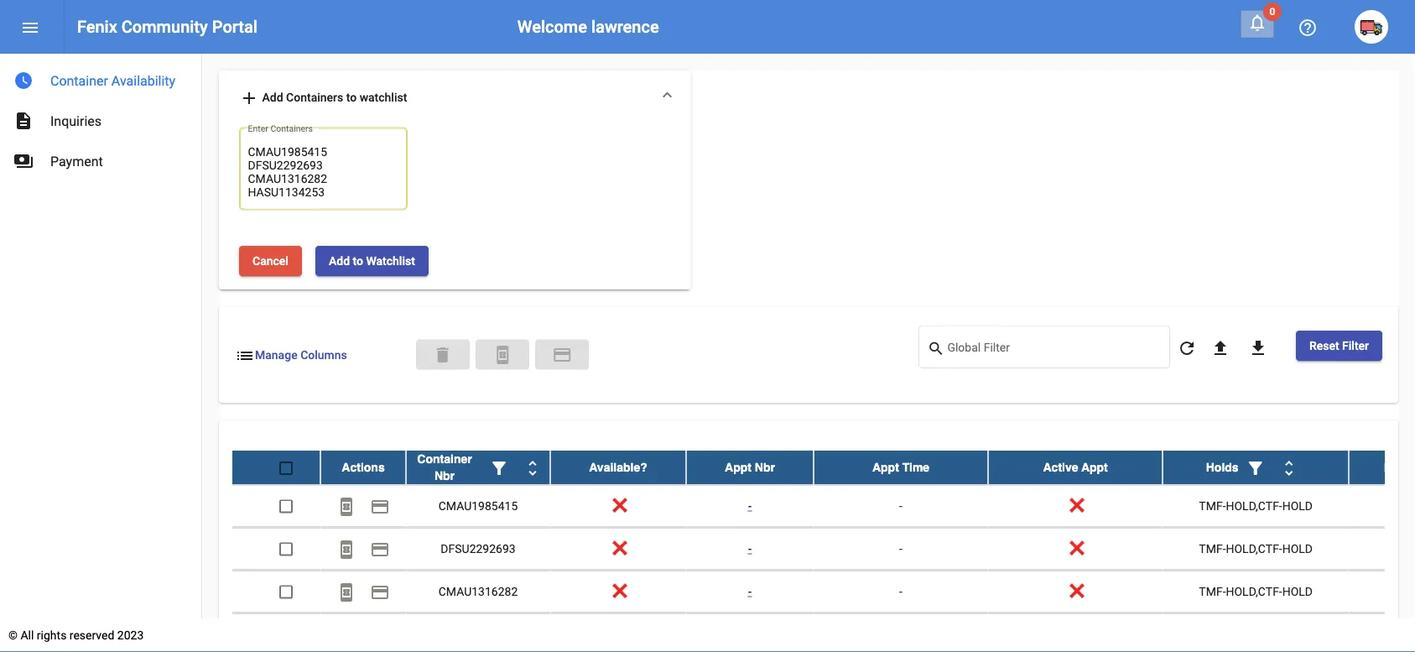 Task type: vqa. For each thing, say whether or not it's contained in the screenshot.
help_outline popup button's no color image
yes



Task type: locate. For each thing, give the bounding box(es) containing it.
book_online button for dfsu2292693
[[330, 532, 363, 565]]

3 hold from the top
[[1283, 584, 1313, 598]]

filter_alt up 'cmau1985415'
[[489, 458, 509, 478]]

filter_alt inside popup button
[[489, 458, 509, 478]]

container nbr
[[417, 452, 472, 482]]

1 vertical spatial add
[[329, 254, 350, 268]]

1 horizontal spatial unfold_more
[[1280, 458, 1300, 478]]

payment button for cmau1985415
[[363, 489, 397, 522]]

- link for cmau1316282
[[748, 584, 752, 598]]

2 vertical spatial - cell
[[814, 570, 989, 612]]

2023
[[117, 628, 144, 642]]

book_online for cmau1985415
[[337, 496, 357, 516]]

no color image containing menu
[[20, 17, 40, 38]]

no color image inside help_outline popup button
[[1298, 17, 1318, 38]]

port l column header
[[1350, 450, 1416, 484]]

- link for cmau1985415
[[748, 498, 752, 512]]

container up the inquiries
[[50, 73, 108, 89]]

no color image
[[1248, 13, 1268, 33], [13, 151, 34, 171], [493, 345, 513, 365], [552, 345, 572, 365], [489, 458, 509, 478], [523, 458, 543, 478], [1246, 458, 1266, 478], [337, 539, 357, 559], [370, 539, 390, 559], [370, 582, 390, 602]]

0 vertical spatial - link
[[748, 498, 752, 512]]

2 hold from the top
[[1283, 541, 1313, 555]]

1 unfold_more button from the left
[[516, 450, 550, 484]]

file_download
[[1249, 338, 1269, 358]]

container
[[50, 73, 108, 89], [417, 452, 472, 465]]

no color image containing refresh
[[1177, 338, 1198, 358]]

3 tmf-hold,ctf-hold from the top
[[1200, 584, 1313, 598]]

no color image containing payment
[[370, 496, 390, 516]]

- for - cell related to dfsu2292693
[[900, 541, 903, 555]]

welcome
[[518, 17, 587, 37]]

1 horizontal spatial add
[[329, 254, 350, 268]]

appt time
[[873, 460, 930, 474]]

grid containing filter_alt
[[232, 450, 1416, 652]]

0 vertical spatial hold
[[1283, 498, 1313, 512]]

1 vertical spatial hold
[[1283, 541, 1313, 555]]

cell
[[1350, 485, 1416, 527], [1350, 527, 1416, 569], [1350, 570, 1416, 612], [232, 613, 321, 652], [321, 613, 406, 652], [406, 613, 551, 652], [551, 613, 687, 652], [687, 613, 814, 652], [814, 613, 989, 652], [989, 613, 1163, 652], [1163, 613, 1350, 652], [1350, 613, 1416, 652]]

appt
[[725, 460, 752, 474], [873, 460, 900, 474], [1082, 460, 1108, 474]]

cmau1985415
[[439, 498, 518, 512]]

0 vertical spatial tmf-hold,ctf-hold
[[1200, 498, 1313, 512]]

1 horizontal spatial filter_alt
[[1246, 458, 1266, 478]]

1 tmf-hold,ctf-hold from the top
[[1200, 498, 1313, 512]]

1 hold,ctf- from the top
[[1227, 498, 1283, 512]]

- cell for cmau1316282
[[814, 570, 989, 612]]

- for cmau1316282 - link
[[748, 584, 752, 598]]

container availability
[[50, 73, 176, 89]]

None text field
[[248, 144, 399, 200]]

appt nbr
[[725, 460, 775, 474]]

hold,ctf- for cmau1985415
[[1227, 498, 1283, 512]]

payment button for dfsu2292693
[[363, 532, 397, 565]]

add inside add add containers to watchlist
[[262, 90, 283, 104]]

hold,ctf- for cmau1316282
[[1227, 584, 1283, 598]]

unfold_more for holds
[[1280, 458, 1300, 478]]

no color image inside the file_upload button
[[1211, 338, 1231, 358]]

2 - link from the top
[[748, 541, 752, 555]]

3 hold,ctf- from the top
[[1227, 584, 1283, 598]]

hold for dfsu2292693
[[1283, 541, 1313, 555]]

3 appt from the left
[[1082, 460, 1108, 474]]

unfold_more button right the holds filter_alt
[[1273, 450, 1306, 484]]

- for - link corresponding to cmau1985415
[[748, 498, 752, 512]]

list manage columns
[[235, 345, 347, 365]]

row containing filter_alt
[[232, 450, 1416, 485]]

2 filter_alt button from the left
[[1239, 450, 1273, 484]]

unfold_more button up 'cmau1985415'
[[516, 450, 550, 484]]

1 horizontal spatial appt
[[873, 460, 900, 474]]

help_outline
[[1298, 17, 1318, 38]]

community
[[121, 17, 208, 37]]

1 horizontal spatial nbr
[[755, 460, 775, 474]]

nbr inside container nbr
[[435, 469, 455, 482]]

1 unfold_more from the left
[[523, 458, 543, 478]]

tmf-hold,ctf-hold for cmau1316282
[[1200, 584, 1313, 598]]

cmau1316282
[[439, 584, 518, 598]]

add left watchlist
[[329, 254, 350, 268]]

-
[[748, 498, 752, 512], [900, 498, 903, 512], [748, 541, 752, 555], [900, 541, 903, 555], [748, 584, 752, 598], [900, 584, 903, 598]]

to inside button
[[353, 254, 363, 268]]

1 vertical spatial hold,ctf-
[[1227, 541, 1283, 555]]

no color image containing payments
[[13, 151, 34, 171]]

add
[[262, 90, 283, 104], [329, 254, 350, 268]]

payment for cmau1316282
[[370, 582, 390, 602]]

0 vertical spatial hold,ctf-
[[1227, 498, 1283, 512]]

2 tmf- from the top
[[1200, 541, 1227, 555]]

actions column header
[[321, 450, 406, 484]]

hold
[[1283, 498, 1313, 512], [1283, 541, 1313, 555], [1283, 584, 1313, 598]]

2 vertical spatial hold
[[1283, 584, 1313, 598]]

1 vertical spatial tmf-hold,ctf-hold
[[1200, 541, 1313, 555]]

2 unfold_more from the left
[[1280, 458, 1300, 478]]

payment
[[50, 153, 103, 169]]

1 tmf- from the top
[[1200, 498, 1227, 512]]

file_upload
[[1211, 338, 1231, 358]]

column header
[[406, 450, 551, 484], [1163, 450, 1350, 484]]

2 unfold_more button from the left
[[1273, 450, 1306, 484]]

1 - link from the top
[[748, 498, 752, 512]]

book_online
[[493, 345, 513, 365], [337, 496, 357, 516], [337, 539, 357, 559], [337, 582, 357, 602]]

unfold_more
[[523, 458, 543, 478], [1280, 458, 1300, 478]]

refresh
[[1177, 338, 1198, 358]]

row
[[232, 450, 1416, 485], [232, 485, 1416, 527], [232, 527, 1416, 570], [232, 570, 1416, 613], [232, 613, 1416, 652]]

navigation
[[0, 54, 201, 181]]

no color image inside file_download button
[[1249, 338, 1269, 358]]

0 vertical spatial to
[[346, 90, 357, 104]]

active appt
[[1044, 460, 1108, 474]]

grid
[[232, 450, 1416, 652]]

hold for cmau1985415
[[1283, 498, 1313, 512]]

menu button
[[13, 10, 47, 44]]

2 vertical spatial tmf-
[[1200, 584, 1227, 598]]

0 horizontal spatial container
[[50, 73, 108, 89]]

to
[[346, 90, 357, 104], [353, 254, 363, 268]]

available?
[[589, 460, 648, 474]]

- cell
[[814, 485, 989, 527], [814, 527, 989, 569], [814, 570, 989, 612]]

appt time column header
[[814, 450, 989, 484]]

1 row from the top
[[232, 450, 1416, 485]]

0 horizontal spatial column header
[[406, 450, 551, 484]]

nbr for appt nbr
[[755, 460, 775, 474]]

1 filter_alt button from the left
[[483, 450, 516, 484]]

2 vertical spatial - link
[[748, 584, 752, 598]]

fenix community portal
[[77, 17, 258, 37]]

0 horizontal spatial filter_alt
[[489, 458, 509, 478]]

no color image containing add
[[239, 88, 259, 108]]

1 horizontal spatial filter_alt button
[[1239, 450, 1273, 484]]

2 tmf-hold,ctf-hold from the top
[[1200, 541, 1313, 555]]

filter_alt button for container nbr
[[483, 450, 516, 484]]

filter
[[1343, 338, 1370, 352]]

2 column header from the left
[[1163, 450, 1350, 484]]

cancel
[[253, 254, 289, 268]]

1 appt from the left
[[725, 460, 752, 474]]

reset filter button
[[1297, 331, 1383, 361]]

no color image
[[20, 17, 40, 38], [1298, 17, 1318, 38], [13, 70, 34, 91], [239, 88, 259, 108], [13, 111, 34, 131], [1177, 338, 1198, 358], [1211, 338, 1231, 358], [1249, 338, 1269, 358], [928, 338, 948, 359], [235, 345, 255, 365], [1280, 458, 1300, 478], [337, 496, 357, 516], [370, 496, 390, 516], [337, 582, 357, 602]]

- cell for dfsu2292693
[[814, 527, 989, 569]]

add right add
[[262, 90, 283, 104]]

0 horizontal spatial appt
[[725, 460, 752, 474]]

3 - cell from the top
[[814, 570, 989, 612]]

nbr
[[755, 460, 775, 474], [435, 469, 455, 482]]

delete
[[433, 345, 453, 365]]

unfold_more button
[[516, 450, 550, 484], [1273, 450, 1306, 484]]

0 horizontal spatial unfold_more
[[523, 458, 543, 478]]

watch_later
[[13, 70, 34, 91]]

2 row from the top
[[232, 485, 1416, 527]]

0 horizontal spatial add
[[262, 90, 283, 104]]

tmf-
[[1200, 498, 1227, 512], [1200, 541, 1227, 555], [1200, 584, 1227, 598]]

no color image containing description
[[13, 111, 34, 131]]

hold for cmau1316282
[[1283, 584, 1313, 598]]

0 horizontal spatial nbr
[[435, 469, 455, 482]]

filter_alt button
[[483, 450, 516, 484], [1239, 450, 1273, 484]]

- link
[[748, 498, 752, 512], [748, 541, 752, 555], [748, 584, 752, 598]]

1 filter_alt from the left
[[489, 458, 509, 478]]

1 horizontal spatial unfold_more button
[[1273, 450, 1306, 484]]

2 appt from the left
[[873, 460, 900, 474]]

no color image containing file_download
[[1249, 338, 1269, 358]]

no color image containing unfold_more
[[1280, 458, 1300, 478]]

0 horizontal spatial filter_alt button
[[483, 450, 516, 484]]

1 - cell from the top
[[814, 485, 989, 527]]

1 horizontal spatial container
[[417, 452, 472, 465]]

1 vertical spatial - cell
[[814, 527, 989, 569]]

reserved
[[70, 628, 114, 642]]

3 tmf- from the top
[[1200, 584, 1227, 598]]

0 horizontal spatial unfold_more button
[[516, 450, 550, 484]]

add to watchlist
[[329, 254, 415, 268]]

container for availability
[[50, 73, 108, 89]]

no color image containing file_upload
[[1211, 338, 1231, 358]]

no color image inside menu button
[[20, 17, 40, 38]]

to inside add add containers to watchlist
[[346, 90, 357, 104]]

menu
[[20, 17, 40, 38]]

tmf-hold,ctf-hold
[[1200, 498, 1313, 512], [1200, 541, 1313, 555], [1200, 584, 1313, 598]]

1 vertical spatial container
[[417, 452, 472, 465]]

delete button
[[416, 340, 470, 370]]

watchlist
[[366, 254, 415, 268]]

no color image containing notifications_none
[[1248, 13, 1268, 33]]

filter_alt
[[489, 458, 509, 478], [1246, 458, 1266, 478]]

manage
[[255, 348, 298, 362]]

1 vertical spatial - link
[[748, 541, 752, 555]]

hold,ctf-
[[1227, 498, 1283, 512], [1227, 541, 1283, 555], [1227, 584, 1283, 598]]

no color image containing search
[[928, 338, 948, 359]]

2 hold,ctf- from the top
[[1227, 541, 1283, 555]]

no color image containing watch_later
[[13, 70, 34, 91]]

container up 'cmau1985415'
[[417, 452, 472, 465]]

notifications_none button
[[1241, 10, 1275, 38]]

fenix
[[77, 17, 117, 37]]

filter_alt right holds
[[1246, 458, 1266, 478]]

❌
[[613, 498, 624, 512], [1070, 498, 1082, 512], [613, 541, 624, 555], [1070, 541, 1082, 555], [613, 584, 624, 598], [1070, 584, 1082, 598]]

1 hold from the top
[[1283, 498, 1313, 512]]

no color image inside column header
[[1280, 458, 1300, 478]]

help_outline button
[[1292, 10, 1325, 44]]

no color image containing help_outline
[[1298, 17, 1318, 38]]

book_online for dfsu2292693
[[337, 539, 357, 559]]

0 vertical spatial add
[[262, 90, 283, 104]]

container inside column header
[[417, 452, 472, 465]]

- cell for cmau1985415
[[814, 485, 989, 527]]

inquiries
[[50, 113, 102, 129]]

2 - cell from the top
[[814, 527, 989, 569]]

1 vertical spatial to
[[353, 254, 363, 268]]

1 horizontal spatial column header
[[1163, 450, 1350, 484]]

2 horizontal spatial appt
[[1082, 460, 1108, 474]]

3 - link from the top
[[748, 584, 752, 598]]

payment button
[[535, 340, 589, 370], [363, 489, 397, 522], [363, 532, 397, 565], [363, 574, 397, 608]]

welcome lawrence
[[518, 17, 659, 37]]

payment
[[552, 345, 572, 365], [370, 496, 390, 516], [370, 539, 390, 559], [370, 582, 390, 602]]

0 vertical spatial container
[[50, 73, 108, 89]]

holds
[[1207, 460, 1239, 474]]

port l
[[1384, 460, 1416, 474]]

1 vertical spatial tmf-
[[1200, 541, 1227, 555]]

2 vertical spatial tmf-hold,ctf-hold
[[1200, 584, 1313, 598]]

lawrence
[[592, 17, 659, 37]]

book_online button
[[476, 340, 529, 370], [330, 489, 363, 522], [330, 532, 363, 565], [330, 574, 363, 608]]

0 vertical spatial tmf-
[[1200, 498, 1227, 512]]

2 vertical spatial hold,ctf-
[[1227, 584, 1283, 598]]

0 vertical spatial - cell
[[814, 485, 989, 527]]



Task type: describe. For each thing, give the bounding box(es) containing it.
hold,ctf- for dfsu2292693
[[1227, 541, 1283, 555]]

tmf- for cmau1985415
[[1200, 498, 1227, 512]]

port
[[1384, 460, 1408, 474]]

no color image containing unfold_more
[[523, 458, 543, 478]]

appt inside "column header"
[[1082, 460, 1108, 474]]

2 filter_alt from the left
[[1246, 458, 1266, 478]]

payments
[[13, 151, 34, 171]]

appt nbr column header
[[687, 450, 814, 484]]

4 row from the top
[[232, 570, 1416, 613]]

file_download button
[[1242, 331, 1276, 364]]

all
[[21, 628, 34, 642]]

book_online button for cmau1985415
[[330, 489, 363, 522]]

appt for appt nbr
[[725, 460, 752, 474]]

book_online for cmau1316282
[[337, 582, 357, 602]]

tmf-hold,ctf-hold for dfsu2292693
[[1200, 541, 1313, 555]]

filter_alt button for holds
[[1239, 450, 1273, 484]]

rights
[[37, 628, 67, 642]]

book_online button for cmau1316282
[[330, 574, 363, 608]]

file_upload button
[[1204, 331, 1238, 364]]

unfold_more for container nbr
[[523, 458, 543, 478]]

- link for dfsu2292693
[[748, 541, 752, 555]]

add to watchlist button
[[315, 246, 429, 276]]

add inside button
[[329, 254, 350, 268]]

portal
[[212, 17, 258, 37]]

navigation containing watch_later
[[0, 54, 201, 181]]

available? column header
[[551, 450, 687, 484]]

payment button for cmau1316282
[[363, 574, 397, 608]]

cancel button
[[239, 246, 302, 276]]

© all rights reserved 2023
[[8, 628, 144, 642]]

delete image
[[433, 345, 453, 365]]

availability
[[112, 73, 176, 89]]

time
[[903, 460, 930, 474]]

tmf-hold,ctf-hold for cmau1985415
[[1200, 498, 1313, 512]]

notifications_none
[[1248, 13, 1268, 33]]

no color image inside refresh button
[[1177, 338, 1198, 358]]

- for dfsu2292693's - link
[[748, 541, 752, 555]]

©
[[8, 628, 18, 642]]

containers
[[286, 90, 343, 104]]

tmf- for dfsu2292693
[[1200, 541, 1227, 555]]

l
[[1411, 460, 1416, 474]]

nbr for container nbr
[[435, 469, 455, 482]]

1 column header from the left
[[406, 450, 551, 484]]

payment for dfsu2292693
[[370, 539, 390, 559]]

columns
[[301, 348, 347, 362]]

search
[[928, 339, 945, 357]]

5 row from the top
[[232, 613, 1416, 652]]

tmf- for cmau1316282
[[1200, 584, 1227, 598]]

active appt column header
[[989, 450, 1163, 484]]

payment for cmau1985415
[[370, 496, 390, 516]]

container for nbr
[[417, 452, 472, 465]]

description
[[13, 111, 34, 131]]

no color image inside the payment button
[[370, 496, 390, 516]]

reset filter
[[1310, 338, 1370, 352]]

add
[[239, 88, 259, 108]]

dfsu2292693
[[441, 541, 516, 555]]

add add containers to watchlist
[[239, 88, 407, 108]]

- for - cell related to cmau1316282
[[900, 584, 903, 598]]

actions
[[342, 460, 385, 474]]

unfold_more button for container nbr
[[516, 450, 550, 484]]

watchlist
[[360, 90, 407, 104]]

active
[[1044, 460, 1079, 474]]

unfold_more button for holds
[[1273, 450, 1306, 484]]

appt for appt time
[[873, 460, 900, 474]]

refresh button
[[1171, 331, 1204, 364]]

holds filter_alt
[[1207, 458, 1266, 478]]

Global Watchlist Filter field
[[948, 344, 1162, 357]]

no color image inside notifications_none popup button
[[1248, 13, 1268, 33]]

- for - cell related to cmau1985415
[[900, 498, 903, 512]]

3 row from the top
[[232, 527, 1416, 570]]

no color image containing list
[[235, 345, 255, 365]]

list
[[235, 345, 255, 365]]

reset
[[1310, 338, 1340, 352]]



